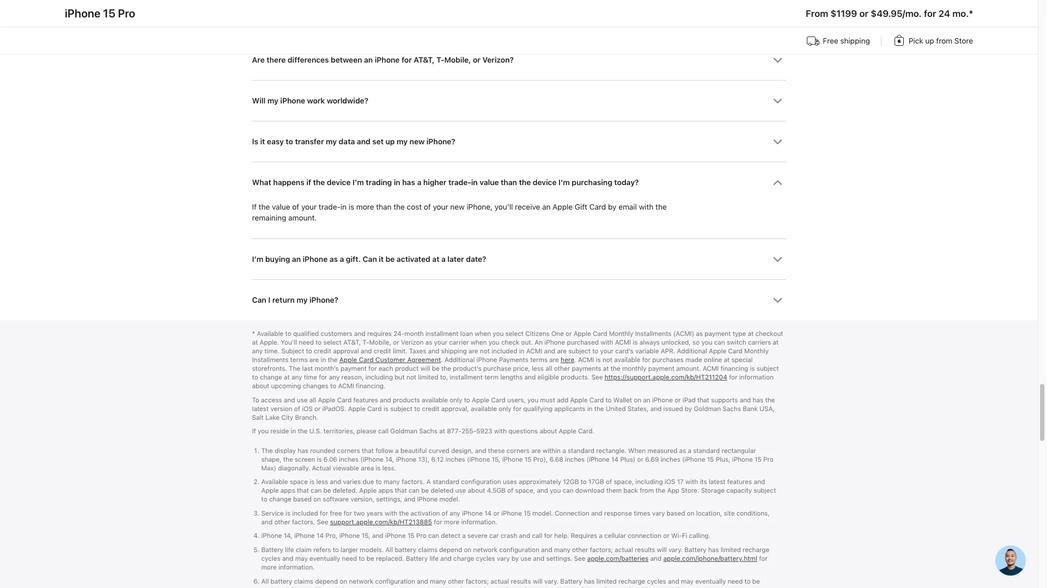 Task type: vqa. For each thing, say whether or not it's contained in the screenshot.
the top "Change"
yes



Task type: describe. For each thing, give the bounding box(es) containing it.
configuration inside available space is less and varies due to many factors. a standard configuration uses approximately 12gb to 17gb of space, including ios 17 with its latest features and apple apps that can be deleted. apple apps that can be deleted use about 4.5gb of space, and you can download them back from the app store. storage capacity subject to change based on software version, settings, and iphone model.
[[461, 479, 501, 486]]

configuration inside battery life claim refers to larger models. all battery claims depend on network configuration and many other factors; actual results will vary. battery has limited recharge cycles and may eventually need to be replaced. battery life and charge cycles vary by use and settings. see
[[500, 547, 540, 554]]

remaining
[[252, 214, 286, 223]]

can i return my iphone?
[[252, 296, 339, 305]]

results inside 'all battery claims depend on network configuration and many other factors; actual results will vary. battery has limited recharge cycles and may eventually need to be replaced. battery life and charge cycles vary by use and settings. see'
[[511, 578, 531, 586]]

worldwide?
[[327, 96, 369, 105]]

15 left plus,
[[707, 456, 714, 464]]

2 device from the left
[[533, 178, 557, 187]]

based inside available space is less and varies due to many factors. a standard configuration uses approximately 12gb to 17gb of space, including ios 17 with its latest features and apple apps that can be deleted. apple apps that can be deleted use about 4.5gb of space, and you can download them back from the app store. storage capacity subject to change based on software version, settings, and iphone model.
[[293, 496, 312, 504]]

all battery claims depend on network configuration and many other factors; actual results will vary. battery has limited recharge cycles and may eventually need to be replaced. battery life and charge cycles vary by use and settings. see
[[261, 578, 760, 589]]

of inside service is included for free for two years with the activation of any iphone 14 or iphone 15 model. connection and response times vary based on location, site conditions, and other factors. see
[[442, 510, 448, 518]]

network inside 'all battery claims depend on network configuration and many other factors; actual results will vary. battery has limited recharge cycles and may eventually need to be replaced. battery life and charge cycles vary by use and settings. see'
[[349, 578, 374, 586]]

1 vertical spatial 15,
[[362, 533, 371, 540]]

1 horizontal spatial credit
[[374, 348, 391, 356]]

apple down due
[[359, 487, 377, 495]]

available inside '. acmi is not available for purchases made online at special storefronts. the last month's payment for each product will be the product's purchase price, less all other payments at the monthly payment amount. acmi financing is subject to change at any time for any reason, including but not limited to, installment term lengths and eligible products. see'
[[615, 357, 641, 364]]

replaced. inside battery life claim refers to larger models. all battery claims depend on network configuration and many other factors; actual results will vary. battery has limited recharge cycles and may eventually need to be replaced. battery life and charge cycles vary by use and settings. see
[[376, 555, 404, 563]]

terms inside * available to qualified customers and requires 24-month installment loan when you select citizens one or apple card monthly installments (acmi) as payment type at checkout at apple. you'll need to select at&t, t-mobile, or verizon as your carrier when you check out. an iphone purchased with acmi is always unlocked, so you can switch carriers at any time. subject to credit approval and credit limit. taxes and shipping are not included in acmi and are subject to your card's variable apr. additional apple card monthly installments terms are in the
[[290, 357, 308, 364]]

apple.
[[260, 339, 279, 347]]

1 vertical spatial when
[[471, 339, 487, 347]]

* inside * available to qualified customers and requires 24-month installment loan when you select citizens one or apple card monthly installments (acmi) as payment type at checkout at apple. you'll need to select at&t, t-mobile, or verizon as your carrier when you check out. an iphone purchased with acmi is always unlocked, so you can switch carriers at any time. subject to credit approval and credit limit. taxes and shipping are not included in acmi and are subject to your card's variable apr. additional apple card monthly installments terms are in the
[[252, 330, 255, 338]]

to down purchased
[[593, 348, 599, 356]]

in up iphone,
[[471, 178, 478, 187]]

to left larger
[[333, 547, 339, 554]]

all inside battery life claim refers to larger models. all battery claims depend on network configuration and many other factors; actual results will vary. battery has limited recharge cycles and may eventually need to be replaced. battery life and charge cycles vary by use and settings. see
[[386, 547, 393, 554]]

data
[[339, 137, 355, 146]]

in down the out.
[[519, 348, 525, 356]]

iphone down service
[[261, 533, 282, 540]]

1 vertical spatial more
[[444, 519, 460, 526]]

card down switch
[[729, 348, 743, 356]]

users,
[[508, 397, 526, 404]]

battery inside 'all battery claims depend on network configuration and many other factors; actual results will vary. battery has limited recharge cycles and may eventually need to be replaced. battery life and charge cycles vary by use and settings. see'
[[271, 578, 292, 586]]

list containing are there differences between an iphone for at&t, t-mobile, or verizon?
[[252, 0, 786, 321]]

replaced. inside 'all battery claims depend on network configuration and many other factors; actual results will vary. battery has limited recharge cycles and may eventually need to be replaced. battery life and charge cycles vary by use and settings. see'
[[261, 587, 290, 589]]

iphone up purchase
[[477, 357, 497, 364]]

you inside available space is less and varies due to many factors. a standard configuration uses approximately 12gb to 17gb of space, including ios 17 with its latest features and apple apps that can be deleted. apple apps that can be deleted use about 4.5gb of space, and you can download them back from the app store. storage capacity subject to change based on software version, settings, and iphone model.
[[550, 487, 561, 495]]

or inside service is included for free for two years with the activation of any iphone 14 or iphone 15 model. connection and response times vary based on location, site conditions, and other factors. see
[[494, 510, 500, 518]]

installment inside * available to qualified customers and requires 24-month installment loan when you select citizens one or apple card monthly installments (acmi) as payment type at checkout at apple. you'll need to select at&t, t-mobile, or verizon as your carrier when you check out. an iphone purchased with acmi is always unlocked, so you can switch carriers at any time. subject to credit approval and credit limit. taxes and shipping are not included in acmi and are subject to your card's variable apr. additional apple card monthly installments terms are in the
[[426, 330, 459, 338]]

are down carrier
[[469, 348, 478, 356]]

may inside 'all battery claims depend on network configuration and many other factors; actual results will vary. battery has limited recharge cycles and may eventually need to be replaced. battery life and charge cycles vary by use and settings. see'
[[681, 578, 694, 586]]

loan
[[461, 330, 473, 338]]

carriers
[[748, 339, 771, 347]]

factors. inside service is included for free for two years with the activation of any iphone 14 or iphone 15 model. connection and response times vary based on location, site conditions, and other factors. see
[[292, 519, 315, 526]]

a left later
[[442, 255, 446, 264]]

0 vertical spatial installments
[[635, 330, 672, 338]]

rounded
[[310, 447, 335, 455]]

2 i'm from the left
[[559, 178, 570, 187]]

max)
[[261, 465, 276, 472]]

time
[[304, 374, 317, 382]]

one
[[552, 330, 564, 338]]

at&t, inside "are there differences between an iphone for at&t, t-mobile, or verizon?" dropdown button
[[414, 55, 435, 64]]

chevrondown image inside will my iphone work worldwide? dropdown button
[[773, 96, 783, 106]]

use inside battery life claim refers to larger models. all battery claims depend on network configuration and many other factors; actual results will vary. battery has limited recharge cycles and may eventually need to be replaced. battery life and charge cycles vary by use and settings. see
[[521, 555, 532, 563]]

my left the data
[[326, 137, 337, 146]]

iphone down beautiful
[[396, 456, 417, 464]]

1 . from the left
[[441, 357, 443, 364]]

acmi up 'card's'
[[615, 339, 631, 347]]

1 vertical spatial about
[[540, 428, 557, 436]]

customers
[[321, 330, 353, 338]]

online
[[704, 357, 723, 364]]

due
[[363, 479, 374, 486]]

shipping inside * available to qualified customers and requires 24-month installment loan when you select citizens one or apple card monthly installments (acmi) as payment type at checkout at apple. you'll need to select at&t, t-mobile, or verizon as your carrier when you check out. an iphone purchased with acmi is always unlocked, so you can switch carriers at any time. subject to credit approval and credit limit. taxes and shipping are not included in acmi and are subject to your card's variable apr. additional apple card monthly installments terms are in the
[[441, 348, 467, 356]]

subject
[[281, 348, 304, 356]]

features inside available space is less and varies due to many factors. a standard configuration uses approximately 12gb to 17gb of space, including ios 17 with its latest features and apple apps that can be deleted. apple apps that can be deleted use about 4.5gb of space, and you can download them back from the app store. storage capacity subject to change based on software version, settings, and iphone model.
[[728, 479, 753, 486]]

the display has rounded corners that follow a beautiful curved design, and these corners are within a standard rectangle. when measured as a standard rectangular shape, the screen is 6.06 inches (iphone 14, iphone 13), 6.12 inches (iphone 15, iphone 15 pro), 6.68 inches (iphone 14 plus) or 6.69 inches (iphone 15 plus, iphone 15 pro max) diagonally. actual viewable area is less.
[[261, 447, 774, 472]]

and inside '. acmi is not available for purchases made online at special storefronts. the last month's payment for each product will be the product's purchase price, less all other payments at the monthly payment amount. acmi financing is subject to change at any time for any reason, including but not limited to, installment term lengths and eligible products. see'
[[525, 374, 536, 382]]

0 vertical spatial monthly
[[609, 330, 634, 338]]

states,
[[628, 405, 649, 413]]

that inside the display has rounded corners that follow a beautiful curved design, and these corners are within a standard rectangle. when measured as a standard rectangular shape, the screen is 6.06 inches (iphone 14, iphone 13), 6.12 inches (iphone 15, iphone 15 pro), 6.68 inches (iphone 14 plus) or 6.69 inches (iphone 15 plus, iphone 15 pro max) diagonally. actual viewable area is less.
[[362, 447, 374, 455]]

unlocked,
[[662, 339, 691, 347]]

to up united
[[606, 397, 612, 404]]

1 i'm from the left
[[353, 178, 364, 187]]

actual
[[312, 465, 331, 472]]

settings. inside 'all battery claims depend on network configuration and many other factors; actual results will vary. battery has limited recharge cycles and may eventually need to be replaced. battery life and charge cycles vary by use and settings. see'
[[432, 587, 458, 589]]

an right buying
[[292, 255, 301, 264]]

0 vertical spatial call
[[378, 428, 389, 436]]

storage
[[701, 487, 725, 495]]

you left check
[[489, 339, 500, 347]]

2 horizontal spatial not
[[603, 357, 613, 364]]

card up ipados.
[[337, 397, 352, 404]]

2 inches from the left
[[446, 456, 465, 464]]

will inside 'all battery claims depend on network configuration and many other factors; actual results will vary. battery has limited recharge cycles and may eventually need to be replaced. battery life and charge cycles vary by use and settings. see'
[[533, 578, 543, 586]]

2 apps from the left
[[379, 487, 393, 495]]

24
[[939, 8, 951, 19]]

at inside dropdown button
[[432, 255, 440, 264]]

your down what happens if the device i'm trading in has a higher trade-in value than the device i'm purchasing today?
[[433, 203, 448, 212]]

depend inside battery life claim refers to larger models. all battery claims depend on network configuration and many other factors; actual results will vary. battery has limited recharge cycles and may eventually need to be replaced. battery life and charge cycles vary by use and settings. see
[[439, 547, 462, 554]]

apple down approval
[[340, 357, 357, 364]]

and inside the display has rounded corners that follow a beautiful curved design, and these corners are within a standard rectangle. when measured as a standard rectangular shape, the screen is 6.06 inches (iphone 14, iphone 13), 6.12 inches (iphone 15, iphone 15 pro), 6.68 inches (iphone 14 plus) or 6.69 inches (iphone 15 plus, iphone 15 pro max) diagonally. actual viewable area is less.
[[475, 447, 487, 455]]

your down if
[[301, 203, 317, 212]]

you inside to access and use all apple card features and products available only to apple card users, you must add apple card to wallet on an iphone or ipad that supports and has the latest version of ios or ipados. apple card is subject to credit approval, available only for qualifying applicants in the united states, and issued by goldman sachs bank usa, salt lake city branch.
[[528, 397, 539, 404]]

2 vertical spatial not
[[407, 374, 417, 382]]

eventually inside battery life claim refers to larger models. all battery claims depend on network configuration and many other factors; actual results will vary. battery has limited recharge cycles and may eventually need to be replaced. battery life and charge cycles vary by use and settings. see
[[310, 555, 340, 563]]

13),
[[418, 456, 430, 464]]

your left 'card's'
[[601, 348, 614, 356]]

any inside service is included for free for two years with the activation of any iphone 14 or iphone 15 model. connection and response times vary based on location, site conditions, and other factors. see
[[450, 510, 461, 518]]

included inside service is included for free for two years with the activation of any iphone 14 or iphone 15 model. connection and response times vary based on location, site conditions, and other factors. see
[[292, 510, 318, 518]]

17
[[677, 479, 684, 486]]

iphone down rectangular
[[733, 456, 753, 464]]

detect
[[441, 533, 461, 540]]

1 vertical spatial available
[[422, 397, 448, 404]]

purchasing
[[572, 178, 613, 187]]

battery life claim refers to larger models. all battery claims depend on network configuration and many other factors; actual results will vary. battery has limited recharge cycles and may eventually need to be replaced. battery life and charge cycles vary by use and settings. see
[[261, 547, 770, 563]]

viewable
[[333, 465, 359, 472]]

1 vertical spatial installments
[[252, 357, 289, 364]]

1 horizontal spatial up
[[926, 37, 935, 45]]

footnotes list
[[252, 330, 786, 589]]

up inside is it easy to transfer my data and set up my new iphone? dropdown button
[[386, 137, 395, 146]]

screen
[[295, 456, 315, 464]]

the right if
[[313, 178, 325, 187]]

are
[[252, 55, 265, 64]]

products.
[[561, 374, 590, 382]]

apple card customer agreement link
[[340, 357, 441, 364]]

1 horizontal spatial monthly
[[745, 348, 769, 356]]

3 (iphone from the left
[[587, 456, 610, 464]]

is inside * available to qualified customers and requires 24-month installment loan when you select citizens one or apple card monthly installments (acmi) as payment type at checkout at apple. you'll need to select at&t, t-mobile, or verizon as your carrier when you check out. an iphone purchased with acmi is always unlocked, so you can switch carriers at any time. subject to credit approval and credit limit. taxes and shipping are not included in acmi and are subject to your card's variable apr. additional apple card monthly installments terms are in the
[[633, 339, 638, 347]]

amount. inside '. acmi is not available for purchases made online at special storefronts. the last month's payment for each product will be the product's purchase price, less all other payments at the monthly payment amount. acmi financing is subject to change at any time for any reason, including but not limited to, installment term lengths and eligible products. see'
[[677, 365, 701, 373]]

any inside * available to qualified customers and requires 24-month installment loan when you select citizens one or apple card monthly installments (acmi) as payment type at checkout at apple. you'll need to select at&t, t-mobile, or verizon as your carrier when you check out. an iphone purchased with acmi is always unlocked, so you can switch carriers at any time. subject to credit approval and credit limit. taxes and shipping are not included in acmi and are subject to your card's variable apr. additional apple card monthly installments terms are in the
[[252, 348, 263, 356]]

cycles down apple.com/batteries and apple.com/iphone/battery.html
[[647, 578, 667, 586]]

1 horizontal spatial can
[[363, 255, 377, 264]]

apple.com/batteries
[[588, 555, 649, 563]]

united
[[606, 405, 626, 413]]

products
[[393, 397, 420, 404]]

site
[[724, 510, 735, 518]]

2 (iphone from the left
[[467, 456, 490, 464]]

other inside battery life claim refers to larger models. all battery claims depend on network configuration and many other factors; actual results will vary. battery has limited recharge cycles and may eventually need to be replaced. battery life and charge cycles vary by use and settings. see
[[573, 547, 588, 554]]

its
[[700, 479, 707, 486]]

1 horizontal spatial select
[[506, 330, 524, 338]]

curved
[[429, 447, 450, 455]]

pick
[[909, 37, 924, 45]]

1 horizontal spatial available
[[471, 405, 497, 413]]

is it easy to transfer my data and set up my new iphone? button
[[252, 121, 786, 162]]

1 horizontal spatial call
[[532, 533, 543, 540]]

877-
[[447, 428, 462, 436]]

wallet
[[614, 397, 632, 404]]

1 vertical spatial additional
[[445, 357, 475, 364]]

1 vertical spatial it
[[379, 255, 384, 264]]

0 horizontal spatial can
[[252, 296, 266, 305]]

or down '24-'
[[393, 339, 399, 347]]

the inside the display has rounded corners that follow a beautiful curved design, and these corners are within a standard rectangle. when measured as a standard rectangular shape, the screen is 6.06 inches (iphone 14, iphone 13), 6.12 inches (iphone 15, iphone 15 pro), 6.68 inches (iphone 14 plus) or 6.69 inches (iphone 15 plus, iphone 15 pro max) diagonally. actual viewable area is less.
[[261, 447, 273, 455]]

battery down claim
[[291, 587, 313, 589]]

1 horizontal spatial iphone?
[[427, 137, 456, 146]]

list item inside iphone 15 pro main content
[[252, 162, 786, 239]]

wi-
[[672, 533, 682, 540]]

on inside to access and use all apple card features and products available only to apple card users, you must add apple card to wallet on an iphone or ipad that supports and has the latest version of ios or ipados. apple card is subject to credit approval, available only for qualifying applicants in the united states, and issued by goldman sachs bank usa, salt lake city branch.
[[634, 397, 642, 404]]

iphone 15 pro link
[[65, 7, 135, 20]]

today?
[[615, 178, 639, 187]]

battery down help.
[[561, 578, 583, 586]]

you down salt
[[258, 428, 269, 436]]

about inside available space is less and varies due to many factors. a standard configuration uses approximately 12gb to 17gb of space, including ios 17 with its latest features and apple apps that can be deleted. apple apps that can be deleted use about 4.5gb of space, and you can download them back from the app store. storage capacity subject to change based on software version, settings, and iphone model.
[[468, 487, 485, 495]]

1 horizontal spatial payment
[[649, 365, 675, 373]]

apple down term
[[472, 397, 490, 404]]

are up last
[[310, 357, 319, 364]]

by inside to access and use all apple card features and products available only to apple card users, you must add apple card to wallet on an iphone or ipad that supports and has the latest version of ios or ipados. apple card is subject to credit approval, available only for qualifying applicants in the united states, and issued by goldman sachs bank usa, salt lake city branch.
[[685, 405, 692, 413]]

0 horizontal spatial life
[[285, 547, 294, 554]]

applicants
[[555, 405, 586, 413]]

at right "payments"
[[603, 365, 609, 373]]

2 horizontal spatial life
[[430, 555, 439, 563]]

value inside dropdown button
[[480, 178, 499, 187]]

12gb
[[563, 479, 579, 486]]

4 (iphone from the left
[[683, 456, 706, 464]]

see inside service is included for free for two years with the activation of any iphone 14 or iphone 15 model. connection and response times vary based on location, site conditions, and other factors. see
[[317, 519, 329, 526]]

other inside service is included for free for two years with the activation of any iphone 14 or iphone 15 model. connection and response times vary based on location, site conditions, and other factors. see
[[274, 519, 290, 526]]

response
[[605, 510, 632, 518]]

or right one
[[566, 330, 572, 338]]

1 horizontal spatial only
[[499, 405, 512, 413]]

1 horizontal spatial standard
[[568, 447, 595, 455]]

of right cost
[[424, 203, 431, 212]]

you'll
[[495, 203, 513, 212]]

vary. inside battery life claim refers to larger models. all battery claims depend on network configuration and many other factors; actual results will vary. battery has limited recharge cycles and may eventually need to be replaced. battery life and charge cycles vary by use and settings. see
[[669, 547, 683, 554]]

card up reason,
[[359, 357, 374, 364]]

you up check
[[493, 330, 504, 338]]

deleted
[[431, 487, 454, 495]]

other inside 'all battery claims depend on network configuration and many other factors; actual results will vary. battery has limited recharge cycles and may eventually need to be replaced. battery life and charge cycles vary by use and settings. see'
[[448, 578, 464, 586]]

type
[[733, 330, 746, 338]]

iphone right buying
[[303, 255, 328, 264]]

a left gift.
[[340, 255, 344, 264]]

are there differences between an iphone for at&t, t-mobile, or verizon? button
[[252, 40, 786, 80]]

iphone up crash
[[502, 510, 522, 518]]

diagonally.
[[278, 465, 310, 472]]

goldman inside to access and use all apple card features and products available only to apple card users, you must add apple card to wallet on an iphone or ipad that supports and has the latest version of ios or ipados. apple card is subject to credit approval, available only for qualifying applicants in the united states, and issued by goldman sachs bank usa, salt lake city branch.
[[694, 405, 721, 413]]

to right subject
[[306, 348, 312, 356]]

the up to,
[[442, 365, 451, 373]]

1 vertical spatial pro
[[416, 533, 427, 540]]

as up taxes
[[426, 339, 432, 347]]

an right "between"
[[364, 55, 373, 64]]

iphone up larger
[[339, 533, 360, 540]]

in inside if the value of your trade-in is more than the cost of your new iphone, you'll receive an apple gift card by email with the remaining amount.
[[341, 203, 347, 212]]

eligible
[[538, 374, 559, 382]]

card down financing.
[[368, 405, 382, 413]]

that down space at the left of page
[[297, 487, 309, 495]]

(acmi)
[[674, 330, 695, 338]]

is inside available space is less and varies due to many factors. a standard configuration uses approximately 12gb to 17gb of space, including ios 17 with its latest features and apple apps that can be deleted. apple apps that can be deleted use about 4.5gb of space, and you can download them back from the app store. storage capacity subject to change based on software version, settings, and iphone model.
[[310, 479, 315, 486]]

to inside 'all battery claims depend on network configuration and many other factors; actual results will vary. battery has limited recharge cycles and may eventually need to be replaced. battery life and charge cycles vary by use and settings. see'
[[745, 578, 751, 586]]

a right measured
[[688, 447, 692, 455]]

the up "receive"
[[519, 178, 531, 187]]

to right due
[[376, 479, 382, 486]]

between
[[331, 55, 362, 64]]

a right follow
[[395, 447, 399, 455]]

14 inside the display has rounded corners that follow a beautiful curved design, and these corners are within a standard rectangle. when measured as a standard rectangular shape, the screen is 6.06 inches (iphone 14, iphone 13), 6.12 inches (iphone 15, iphone 15 pro), 6.68 inches (iphone 14 plus) or 6.69 inches (iphone 15 plus, iphone 15 pro max) diagonally. actual viewable area is less.
[[612, 456, 619, 464]]

the left united
[[595, 405, 604, 413]]

latest inside available space is less and varies due to many factors. a standard configuration uses approximately 12gb to 17gb of space, including ios 17 with its latest features and apple apps that can be deleted. apple apps that can be deleted use about 4.5gb of space, and you can download them back from the app store. storage capacity subject to change based on software version, settings, and iphone model.
[[709, 479, 726, 486]]

or up issued
[[675, 397, 681, 404]]

at left 877-
[[440, 428, 445, 436]]

supports
[[712, 397, 738, 404]]

usa,
[[760, 405, 775, 413]]

be down a
[[422, 487, 429, 495]]

is up information
[[750, 365, 755, 373]]

will inside battery life claim refers to larger models. all battery claims depend on network configuration and many other factors; actual results will vary. battery has limited recharge cycles and may eventually need to be replaced. battery life and charge cycles vary by use and settings. see
[[657, 547, 667, 554]]

battery down calling.
[[685, 547, 707, 554]]

or right $1199
[[860, 8, 869, 19]]

0 vertical spatial only
[[450, 397, 463, 404]]

0 horizontal spatial payment
[[341, 365, 367, 373]]

14, inside the display has rounded corners that follow a beautiful curved design, and these corners are within a standard rectangle. when measured as a standard rectangular shape, the screen is 6.06 inches (iphone 14, iphone 13), 6.12 inches (iphone 15, iphone 15 pro), 6.68 inches (iphone 14 plus) or 6.69 inches (iphone 15 plus, iphone 15 pro max) diagonally. actual viewable area is less.
[[386, 456, 394, 464]]

carrier
[[449, 339, 469, 347]]

0 vertical spatial information.
[[461, 519, 498, 526]]

will
[[252, 96, 266, 105]]

higher
[[423, 178, 447, 187]]

5923
[[477, 428, 493, 436]]

card inside if the value of your trade-in is more than the cost of your new iphone, you'll receive an apple gift card by email with the remaining amount.
[[590, 203, 606, 212]]

varies
[[343, 479, 361, 486]]

0 horizontal spatial goldman
[[391, 428, 418, 436]]

1 vertical spatial space,
[[515, 487, 535, 495]]

vary inside 'all battery claims depend on network configuration and many other factors; actual results will vary. battery has limited recharge cycles and may eventually need to be replaced. battery life and charge cycles vary by use and settings. see'
[[382, 587, 395, 589]]

0 horizontal spatial credit
[[314, 348, 331, 356]]

a
[[427, 479, 431, 486]]

download
[[576, 487, 605, 495]]

1 vertical spatial select
[[324, 339, 342, 347]]

* available to qualified customers and requires 24-month installment loan when you select citizens one or apple card monthly installments (acmi) as payment type at checkout at apple. you'll need to select at&t, t-mobile, or verizon as your carrier when you check out. an iphone purchased with acmi is always unlocked, so you can switch carriers at any time. subject to credit approval and credit limit. taxes and shipping are not included in acmi and are subject to your card's variable apr. additional apple card monthly installments terms are in the
[[252, 330, 784, 364]]

change inside '. acmi is not available for purchases made online at special storefronts. the last month's payment for each product will be the product's purchase price, less all other payments at the monthly payment amount. acmi financing is subject to change at any time for any reason, including but not limited to, installment term lengths and eligible products. see'
[[260, 374, 282, 382]]

iphone,
[[467, 203, 493, 212]]

to up 'approval,'
[[464, 397, 470, 404]]

with right 5923
[[494, 428, 507, 436]]

iphone down these
[[502, 456, 523, 464]]

qualifying
[[524, 405, 553, 413]]

or up the branch.
[[315, 405, 321, 413]]

all inside 'all battery claims depend on network configuration and many other factors; actual results will vary. battery has limited recharge cycles and may eventually need to be replaced. battery life and charge cycles vary by use and settings. see'
[[261, 578, 269, 586]]

mo.
[[953, 8, 969, 19]]

can up 'activation'
[[409, 487, 420, 495]]

17gb
[[589, 479, 604, 486]]

if you reside in the u.s. territories, please call goldman sachs at 877-255-5923 with questions about apple card.
[[252, 428, 595, 436]]

my right set
[[397, 137, 408, 146]]

. acmi is not available for purchases made online at special storefronts. the last month's payment for each product will be the product's purchase price, less all other payments at the monthly payment amount. acmi financing is subject to change at any time for any reason, including but not limited to, installment term lengths and eligible products. see
[[252, 357, 779, 382]]

you'll
[[281, 339, 297, 347]]

trading
[[366, 178, 392, 187]]

is up "payments"
[[596, 357, 601, 364]]

any left time
[[292, 374, 302, 382]]

chevrondown image for in
[[773, 178, 783, 187]]

apple.com/batteries and apple.com/iphone/battery.html
[[588, 555, 758, 563]]

as inside the display has rounded corners that follow a beautiful curved design, and these corners are within a standard rectangle. when measured as a standard rectangular shape, the screen is 6.06 inches (iphone 14, iphone 13), 6.12 inches (iphone 15, iphone 15 pro), 6.68 inches (iphone 14 plus) or 6.69 inches (iphone 15 plus, iphone 15 pro max) diagonally. actual viewable area is less.
[[680, 447, 686, 455]]

available inside available space is less and varies due to many factors. a standard configuration uses approximately 12gb to 17gb of space, including ios 17 with its latest features and apple apps that can be deleted. apple apps that can be deleted use about 4.5gb of space, and you can download them back from the app store. storage capacity subject to change based on software version, settings, and iphone model.
[[261, 479, 288, 486]]

new inside if the value of your trade-in is more than the cost of your new iphone, you'll receive an apple gift card by email with the remaining amount.
[[450, 203, 465, 212]]

1 vertical spatial sachs
[[419, 428, 438, 436]]

or left wi-
[[664, 533, 670, 540]]

switch
[[727, 339, 747, 347]]

eventually inside 'all battery claims depend on network configuration and many other factors; actual results will vary. battery has limited recharge cycles and may eventually need to be replaced. battery life and charge cycles vary by use and settings. see'
[[696, 578, 726, 586]]

in right reside
[[291, 428, 296, 436]]

a up 6.68
[[563, 447, 566, 455]]

life inside 'all battery claims depend on network configuration and many other factors; actual results will vary. battery has limited recharge cycles and may eventually need to be replaced. battery life and charge cycles vary by use and settings. see'
[[315, 587, 324, 589]]

that up settings,
[[395, 487, 407, 495]]

trade- inside if the value of your trade-in is more than the cost of your new iphone, you'll receive an apple gift card by email with the remaining amount.
[[319, 203, 341, 212]]

years
[[367, 510, 383, 518]]

model. inside service is included for free for two years with the activation of any iphone 14 or iphone 15 model. connection and response times vary based on location, site conditions, and other factors. see
[[533, 510, 553, 518]]

service is included for free for two years with the activation of any iphone 14 or iphone 15 model. connection and response times vary based on location, site conditions, and other factors. see
[[261, 510, 770, 526]]

the left cost
[[394, 203, 405, 212]]

2 horizontal spatial standard
[[694, 447, 720, 455]]

of down uses
[[508, 487, 514, 495]]

can down actual
[[311, 487, 322, 495]]

at up financing
[[724, 357, 730, 364]]

acmi up "payments"
[[578, 357, 594, 364]]

back
[[624, 487, 638, 495]]

on inside battery life claim refers to larger models. all battery claims depend on network configuration and many other factors; actual results will vary. battery has limited recharge cycles and may eventually need to be replaced. battery life and charge cycles vary by use and settings. see
[[464, 547, 472, 554]]

deleted.
[[333, 487, 358, 495]]

of inside to access and use all apple card features and products available only to apple card users, you must add apple card to wallet on an iphone or ipad that supports and has the latest version of ios or ipados. apple card is subject to credit approval, available only for qualifying applicants in the united states, and issued by goldman sachs bank usa, salt lake city branch.
[[294, 405, 300, 413]]

my right return
[[297, 296, 308, 305]]

iphone up 'severe'
[[462, 510, 483, 518]]

1 apps from the left
[[281, 487, 295, 495]]

ios inside to access and use all apple card features and products available only to apple card users, you must add apple card to wallet on an iphone or ipad that supports and has the latest version of ios or ipados. apple card is subject to credit approval, available only for qualifying applicants in the united states, and issued by goldman sachs bank usa, salt lake city branch.
[[302, 405, 313, 413]]

to up service
[[261, 496, 267, 504]]

your left carrier
[[434, 339, 448, 347]]

for inside "for more information."
[[760, 555, 768, 563]]

recharge inside 'all battery claims depend on network configuration and many other factors; actual results will vary. battery has limited recharge cycles and may eventually need to be replaced. battery life and charge cycles vary by use and settings. see'
[[619, 578, 646, 586]]

issued
[[664, 405, 683, 413]]

cycles down models.
[[361, 587, 381, 589]]

0 horizontal spatial iphone?
[[310, 296, 339, 305]]

territories,
[[324, 428, 355, 436]]

apple right ipados.
[[348, 405, 366, 413]]

iphone inside to access and use all apple card features and products available only to apple card users, you must add apple card to wallet on an iphone or ipad that supports and has the latest version of ios or ipados. apple card is subject to credit approval, available only for qualifying applicants in the united states, and issued by goldman sachs bank usa, salt lake city branch.
[[653, 397, 673, 404]]

month's
[[315, 365, 339, 373]]

uses
[[503, 479, 517, 486]]

if for if you reside in the u.s. territories, please call goldman sachs at 877-255-5923 with questions about apple card.
[[252, 428, 256, 436]]

later
[[448, 255, 464, 264]]

iphone 15 pro main content
[[0, 0, 1039, 577]]

are left here
[[550, 357, 559, 364]]

to inside '. acmi is not available for purchases made online at special storefronts. the last month's payment for each product will be the product's purchase price, less all other payments at the monthly payment amount. acmi financing is subject to change at any time for any reason, including but not limited to, installment term lengths and eligible products. see'
[[252, 374, 258, 382]]

a left higher
[[417, 178, 422, 187]]

payments
[[499, 357, 529, 364]]



Task type: locate. For each thing, give the bounding box(es) containing it.
use inside 'all battery claims depend on network configuration and many other factors; actual results will vary. battery has limited recharge cycles and may eventually need to be replaced. battery life and charge cycles vary by use and settings. see'
[[406, 587, 417, 589]]

device up "receive"
[[533, 178, 557, 187]]

1 vertical spatial all
[[310, 397, 316, 404]]

be down agreement
[[432, 365, 440, 373]]

can
[[363, 255, 377, 264], [252, 296, 266, 305]]

a left cellular
[[599, 533, 603, 540]]

other inside '. acmi is not available for purchases made online at special storefronts. the last month's payment for each product will be the product's purchase price, less all other payments at the monthly payment amount. acmi financing is subject to change at any time for any reason, including but not limited to, installment term lengths and eligible products. see'
[[554, 365, 570, 373]]

need for eventually
[[342, 555, 357, 563]]

2 chevrondown image from the top
[[773, 178, 783, 187]]

the up month's
[[328, 357, 338, 364]]

the up support.apple.com/kb/ht213885 for more information.
[[399, 510, 409, 518]]

apple left card.
[[559, 428, 577, 436]]

1 chevrondown image from the top
[[773, 137, 783, 146]]

the up "remaining"
[[259, 203, 270, 212]]

from right back
[[640, 487, 654, 495]]

inches down measured
[[661, 456, 681, 464]]

1 horizontal spatial vary
[[497, 555, 510, 563]]

need inside battery life claim refers to larger models. all battery claims depend on network configuration and many other factors; actual results will vary. battery has limited recharge cycles and may eventually need to be replaced. battery life and charge cycles vary by use and settings. see
[[342, 555, 357, 563]]

0 horizontal spatial corners
[[337, 447, 360, 455]]

requires
[[571, 533, 598, 540]]

iphone down support.apple.com/kb/ht213885 link
[[385, 533, 406, 540]]

has inside 'all battery claims depend on network configuration and many other factors; actual results will vary. battery has limited recharge cycles and may eventually need to be replaced. battery life and charge cycles vary by use and settings. see'
[[584, 578, 595, 586]]

0 vertical spatial mobile,
[[445, 55, 471, 64]]

qualified
[[293, 330, 319, 338]]

0 vertical spatial t-
[[437, 55, 445, 64]]

rectangular
[[722, 447, 757, 455]]

1 horizontal spatial 14
[[485, 510, 492, 518]]

that
[[698, 397, 710, 404], [362, 447, 374, 455], [297, 487, 309, 495], [395, 487, 407, 495]]

iphone inside * available to qualified customers and requires 24-month installment loan when you select citizens one or apple card monthly installments (acmi) as payment type at checkout at apple. you'll need to select at&t, t-mobile, or verizon as your carrier when you check out. an iphone purchased with acmi is always unlocked, so you can switch carriers at any time. subject to credit approval and credit limit. taxes and shipping are not included in acmi and are subject to your card's variable apr. additional apple card monthly installments terms are in the
[[545, 339, 565, 347]]

0 horizontal spatial shipping
[[441, 348, 467, 356]]

can left "detect"
[[428, 533, 439, 540]]

2 . from the left
[[575, 357, 577, 364]]

last
[[302, 365, 313, 373]]

1 horizontal spatial shipping
[[841, 37, 870, 45]]

inches
[[339, 456, 359, 464], [446, 456, 465, 464], [565, 456, 585, 464], [661, 456, 681, 464]]

14, down service
[[284, 533, 293, 540]]

if inside footnotes list
[[252, 428, 256, 436]]

2 vertical spatial chevrondown image
[[773, 296, 783, 305]]

will down agreement
[[421, 365, 430, 373]]

actual up the apple.com/batteries link
[[615, 547, 634, 554]]

to up you'll
[[285, 330, 291, 338]]

to down apple.com/iphone/battery.html
[[745, 578, 751, 586]]

more inside if the value of your trade-in is more than the cost of your new iphone, you'll receive an apple gift card by email with the remaining amount.
[[356, 203, 374, 212]]

i'm buying an iphone as a gift. can it be activated at a later date?
[[252, 255, 486, 264]]

1 horizontal spatial space,
[[614, 479, 634, 486]]

list containing free shipping
[[65, 33, 974, 52]]

0 horizontal spatial latest
[[252, 405, 269, 413]]

about
[[252, 383, 270, 390], [540, 428, 557, 436], [468, 487, 485, 495]]

pro right plus,
[[764, 456, 774, 464]]

acmi inside for information about upcoming changes to acmi financing.
[[338, 383, 354, 390]]

activated
[[397, 255, 431, 264]]

apple up online
[[709, 348, 727, 356]]

here link
[[561, 357, 575, 364]]

battery
[[261, 547, 283, 554], [685, 547, 707, 554], [406, 555, 428, 563], [561, 578, 583, 586], [291, 587, 313, 589]]

6.68
[[550, 456, 564, 464]]

based
[[293, 496, 312, 504], [667, 510, 686, 518]]

0 vertical spatial available
[[615, 357, 641, 364]]

display
[[275, 447, 296, 455]]

chevrondown image
[[773, 137, 783, 146], [773, 178, 783, 187], [773, 296, 783, 305]]

refers
[[314, 547, 331, 554]]

1 horizontal spatial less
[[532, 365, 544, 373]]

use inside to access and use all apple card features and products available only to apple card users, you must add apple card to wallet on an iphone or ipad that supports and has the latest version of ios or ipados. apple card is subject to credit approval, available only for qualifying applicants in the united states, and issued by goldman sachs bank usa, salt lake city branch.
[[297, 397, 308, 404]]

0 horizontal spatial ios
[[302, 405, 313, 413]]

card right the gift at the top of the page
[[590, 203, 606, 212]]

when
[[629, 447, 646, 455]]

sachs inside to access and use all apple card features and products available only to apple card users, you must add apple card to wallet on an iphone or ipad that supports and has the latest version of ios or ipados. apple card is subject to credit approval, available only for qualifying applicants in the united states, and issued by goldman sachs bank usa, salt lake city branch.
[[723, 405, 741, 413]]

standard
[[568, 447, 595, 455], [694, 447, 720, 455], [433, 479, 460, 486]]

will inside '. acmi is not available for purchases made online at special storefronts. the last month's payment for each product will be the product's purchase price, less all other payments at the monthly payment amount. acmi financing is subject to change at any time for any reason, including but not limited to, installment term lengths and eligible products. see'
[[421, 365, 430, 373]]

0 vertical spatial installment
[[426, 330, 459, 338]]

1 horizontal spatial it
[[379, 255, 384, 264]]

6.12
[[432, 456, 444, 464]]

i
[[268, 296, 271, 305]]

15 down rectangular
[[755, 456, 762, 464]]

to down qualified
[[316, 339, 322, 347]]

see down "payments"
[[592, 374, 603, 382]]

of right 'activation'
[[442, 510, 448, 518]]

including inside '. acmi is not available for purchases made online at special storefronts. the last month's payment for each product will be the product's purchase price, less all other payments at the monthly payment amount. acmi financing is subject to change at any time for any reason, including but not limited to, installment term lengths and eligible products. see'
[[366, 374, 393, 382]]

has inside what happens if the device i'm trading in has a higher trade-in value than the device i'm purchasing today? dropdown button
[[402, 178, 415, 187]]

sachs down supports
[[723, 405, 741, 413]]

storefronts.
[[252, 365, 287, 373]]

0 horizontal spatial 14,
[[284, 533, 293, 540]]

free
[[823, 37, 839, 45]]

monthly down carriers
[[745, 348, 769, 356]]

1 vertical spatial amount.
[[677, 365, 701, 373]]

is inside to access and use all apple card features and products available only to apple card users, you must add apple card to wallet on an iphone or ipad that supports and has the latest version of ios or ipados. apple card is subject to credit approval, available only for qualifying applicants in the united states, and issued by goldman sachs bank usa, salt lake city branch.
[[384, 405, 389, 413]]

https://support.apple.com/kb/ht211204 link
[[605, 374, 728, 382]]

gift.
[[346, 255, 361, 264]]

software
[[323, 496, 349, 504]]

for inside "are there differences between an iphone for at&t, t-mobile, or verizon?" dropdown button
[[402, 55, 412, 64]]

including inside available space is less and varies due to many factors. a standard configuration uses approximately 12gb to 17gb of space, including ios 17 with its latest features and apple apps that can be deleted. apple apps that can be deleted use about 4.5gb of space, and you can download them back from the app store. storage capacity subject to change based on software version, settings, and iphone model.
[[636, 479, 663, 486]]

1 vertical spatial recharge
[[619, 578, 646, 586]]

be down models.
[[367, 555, 374, 563]]

iphone right "between"
[[375, 55, 400, 64]]

iphone left 'work'
[[280, 96, 305, 105]]

pro down support.apple.com/kb/ht213885 for more information.
[[416, 533, 427, 540]]

location,
[[697, 510, 722, 518]]

installment down product's
[[450, 374, 483, 382]]

app
[[668, 487, 680, 495]]

0 vertical spatial model.
[[440, 496, 460, 504]]

.
[[441, 357, 443, 364], [575, 357, 577, 364]]

by inside battery life claim refers to larger models. all battery claims depend on network configuration and many other factors; actual results will vary. battery has limited recharge cycles and may eventually need to be replaced. battery life and charge cycles vary by use and settings. see
[[512, 555, 519, 563]]

1 vertical spatial replaced.
[[261, 587, 290, 589]]

1 vertical spatial eventually
[[696, 578, 726, 586]]

be inside dropdown button
[[386, 255, 395, 264]]

new left iphone,
[[450, 203, 465, 212]]

my right the will
[[268, 96, 278, 105]]

chevrondown image inside can i return my iphone? dropdown button
[[773, 296, 783, 305]]

to up download
[[581, 479, 587, 486]]

0 horizontal spatial .
[[441, 357, 443, 364]]

chevrondown image for verizon?
[[773, 55, 783, 65]]

salt
[[252, 414, 264, 422]]

including down each
[[366, 374, 393, 382]]

capacity
[[727, 487, 752, 495]]

product's
[[453, 365, 482, 373]]

than up you'll
[[501, 178, 517, 187]]

financing.
[[356, 383, 386, 390]]

configuration up 4.5gb
[[461, 479, 501, 486]]

email
[[619, 203, 637, 212]]

if for if the value of your trade-in is more than the cost of your new iphone, you'll receive an apple gift card by email with the remaining amount.
[[252, 203, 257, 212]]

use
[[297, 397, 308, 404], [455, 487, 466, 495], [521, 555, 532, 563], [406, 587, 417, 589]]

included inside * available to qualified customers and requires 24-month installment loan when you select citizens one or apple card monthly installments (acmi) as payment type at checkout at apple. you'll need to select at&t, t-mobile, or verizon as your carrier when you check out. an iphone purchased with acmi is always unlocked, so you can switch carriers at any time. subject to credit approval and credit limit. taxes and shipping are not included in acmi and are subject to your card's variable apr. additional apple card monthly installments terms are in the
[[492, 348, 518, 356]]

2 vertical spatial need
[[728, 578, 743, 586]]

at&t, inside * available to qualified customers and requires 24-month installment loan when you select citizens one or apple card monthly installments (acmi) as payment type at checkout at apple. you'll need to select at&t, t-mobile, or verizon as your carrier when you check out. an iphone purchased with acmi is always unlocked, so you can switch carriers at any time. subject to credit approval and credit limit. taxes and shipping are not included in acmi and are subject to your card's variable apr. additional apple card monthly installments terms are in the
[[344, 339, 361, 347]]

actual inside battery life claim refers to larger models. all battery claims depend on network configuration and many other factors; actual results will vary. battery has limited recharge cycles and may eventually need to be replaced. battery life and charge cycles vary by use and settings. see
[[615, 547, 634, 554]]

15 down support.apple.com/kb/ht213885 for more information.
[[408, 533, 415, 540]]

1 vertical spatial installment
[[450, 374, 483, 382]]

but
[[395, 374, 405, 382]]

factors. left a
[[402, 479, 425, 486]]

to inside for information about upcoming changes to acmi financing.
[[330, 383, 336, 390]]

(iphone up its
[[683, 456, 706, 464]]

has inside the display has rounded corners that follow a beautiful curved design, and these corners are within a standard rectangle. when measured as a standard rectangular shape, the screen is 6.06 inches (iphone 14, iphone 13), 6.12 inches (iphone 15, iphone 15 pro), 6.68 inches (iphone 14 plus) or 6.69 inches (iphone 15 plus, iphone 15 pro max) diagonally. actual viewable area is less.
[[298, 447, 308, 455]]

2 horizontal spatial 14
[[612, 456, 619, 464]]

1 horizontal spatial all
[[386, 547, 393, 554]]

cycles down service
[[261, 555, 281, 563]]

3 chevrondown image from the top
[[773, 296, 783, 305]]

recharge down the apple.com/batteries link
[[619, 578, 646, 586]]

1 horizontal spatial eventually
[[696, 578, 726, 586]]

latest inside to access and use all apple card features and products available only to apple card users, you must add apple card to wallet on an iphone or ipad that supports and has the latest version of ios or ipados. apple card is subject to credit approval, available only for qualifying applicants in the united states, and issued by goldman sachs bank usa, salt lake city branch.
[[252, 405, 269, 413]]

limit.
[[393, 348, 408, 356]]

0 horizontal spatial based
[[293, 496, 312, 504]]

value
[[480, 178, 499, 187], [272, 203, 290, 212]]

2 chevrondown image from the top
[[773, 96, 783, 106]]

depend inside 'all battery claims depend on network configuration and many other factors; actual results will vary. battery has limited recharge cycles and may eventually need to be replaced. battery life and charge cycles vary by use and settings. see'
[[315, 578, 338, 586]]

change
[[260, 374, 282, 382], [269, 496, 292, 504]]

i'm buying an iphone as a gift. can it be activated at a later date? button
[[252, 239, 786, 280]]

cost
[[407, 203, 422, 212]]

iphone?
[[427, 137, 456, 146], [310, 296, 339, 305]]

additional inside * available to qualified customers and requires 24-month installment loan when you select citizens one or apple card monthly installments (acmi) as payment type at checkout at apple. you'll need to select at&t, t-mobile, or verizon as your carrier when you check out. an iphone purchased with acmi is always unlocked, so you can switch carriers at any time. subject to credit approval and credit limit. taxes and shipping are not included in acmi and are subject to your card's variable apr. additional apple card monthly installments terms are in the
[[677, 348, 708, 356]]

2 horizontal spatial about
[[540, 428, 557, 436]]

mobile, inside * available to qualified customers and requires 24-month installment loan when you select citizens one or apple card monthly installments (acmi) as payment type at checkout at apple. you'll need to select at&t, t-mobile, or verizon as your carrier when you check out. an iphone purchased with acmi is always unlocked, so you can switch carriers at any time. subject to credit approval and credit limit. taxes and shipping are not included in acmi and are subject to your card's variable apr. additional apple card monthly installments terms are in the
[[369, 339, 391, 347]]

1 horizontal spatial latest
[[709, 479, 726, 486]]

0 horizontal spatial device
[[327, 178, 351, 187]]

an inside if the value of your trade-in is more than the cost of your new iphone, you'll receive an apple gift card by email with the remaining amount.
[[542, 203, 551, 212]]

the up usa, on the right bottom of the page
[[766, 397, 775, 404]]

card left the wallet at right
[[590, 397, 604, 404]]

1 vertical spatial new
[[450, 203, 465, 212]]

up right pick
[[926, 37, 935, 45]]

chevrondown image inside "are there differences between an iphone for at&t, t-mobile, or verizon?" dropdown button
[[773, 55, 783, 65]]

1 horizontal spatial recharge
[[743, 547, 770, 554]]

can inside * available to qualified customers and requires 24-month installment loan when you select citizens one or apple card monthly installments (acmi) as payment type at checkout at apple. you'll need to select at&t, t-mobile, or verizon as your carrier when you check out. an iphone purchased with acmi is always unlocked, so you can switch carriers at any time. subject to credit approval and credit limit. taxes and shipping are not included in acmi and are subject to your card's variable apr. additional apple card monthly installments terms are in the
[[715, 339, 725, 347]]

from inside list
[[937, 37, 953, 45]]

change inside available space is less and varies due to many factors. a standard configuration uses approximately 12gb to 17gb of space, including ios 17 with its latest features and apple apps that can be deleted. apple apps that can be deleted use about 4.5gb of space, and you can download them back from the app store. storage capacity subject to change based on software version, settings, and iphone model.
[[269, 496, 292, 504]]

acmi
[[615, 339, 631, 347], [527, 348, 543, 356], [578, 357, 594, 364], [703, 365, 719, 373], [338, 383, 354, 390]]

0 horizontal spatial it
[[260, 137, 265, 146]]

1 terms from the left
[[290, 357, 308, 364]]

the left u.s.
[[298, 428, 308, 436]]

1 device from the left
[[327, 178, 351, 187]]

available
[[257, 330, 284, 338], [261, 479, 288, 486]]

all up eligible
[[546, 365, 553, 373]]

and
[[357, 137, 371, 146], [354, 330, 366, 338], [361, 348, 372, 356], [428, 348, 440, 356], [544, 348, 556, 356], [525, 374, 536, 382], [284, 397, 295, 404], [380, 397, 391, 404], [740, 397, 751, 404], [651, 405, 662, 413], [475, 447, 487, 455], [330, 479, 341, 486], [754, 479, 766, 486], [537, 487, 548, 495], [404, 496, 416, 504], [592, 510, 603, 518], [261, 519, 273, 526], [372, 533, 384, 540], [519, 533, 531, 540], [541, 547, 553, 554], [282, 555, 294, 563], [441, 555, 452, 563], [533, 555, 545, 563], [651, 555, 662, 563], [417, 578, 428, 586], [668, 578, 680, 586], [326, 587, 337, 589], [419, 587, 430, 589]]

2 corners from the left
[[507, 447, 530, 455]]

1 horizontal spatial 14,
[[386, 456, 394, 464]]

limited inside battery life claim refers to larger models. all battery claims depend on network configuration and many other factors; actual results will vary. battery has limited recharge cycles and may eventually need to be replaced. battery life and charge cycles vary by use and settings. see
[[721, 547, 741, 554]]

shipping inside iphone 15 pro main content
[[841, 37, 870, 45]]

settings. down help.
[[546, 555, 573, 563]]

service
[[261, 510, 284, 518]]

0 horizontal spatial mobile,
[[369, 339, 391, 347]]

1 vertical spatial not
[[603, 357, 613, 364]]

in inside to access and use all apple card features and products available only to apple card users, you must add apple card to wallet on an iphone or ipad that supports and has the latest version of ios or ipados. apple card is subject to credit approval, available only for qualifying applicants in the united states, and issued by goldman sachs bank usa, salt lake city branch.
[[588, 405, 593, 413]]

approval
[[333, 348, 359, 356]]

0 horizontal spatial monthly
[[609, 330, 634, 338]]

trade- inside dropdown button
[[449, 178, 471, 187]]

with inside if the value of your trade-in is more than the cost of your new iphone, you'll receive an apple gift card by email with the remaining amount.
[[639, 203, 654, 212]]

1 inches from the left
[[339, 456, 359, 464]]

pro),
[[534, 456, 548, 464]]

is up actual
[[317, 456, 322, 464]]

or inside the display has rounded corners that follow a beautiful curved design, and these corners are within a standard rectangle. when measured as a standard rectangular shape, the screen is 6.06 inches (iphone 14, iphone 13), 6.12 inches (iphone 15, iphone 15 pro), 6.68 inches (iphone 14 plus) or 6.69 inches (iphone 15 plus, iphone 15 pro max) diagonally. actual viewable area is less.
[[638, 456, 644, 464]]

my
[[268, 96, 278, 105], [326, 137, 337, 146], [397, 137, 408, 146], [297, 296, 308, 305]]

0 vertical spatial sachs
[[723, 405, 741, 413]]

iphone 14, iphone 14 pro, iphone 15, and iphone 15 pro can detect a severe car crash and call for help. requires a cellular connection or wi-fi calling.
[[261, 533, 711, 540]]

standard inside available space is less and varies due to many factors. a standard configuration uses approximately 12gb to 17gb of space, including ios 17 with its latest features and apple apps that can be deleted. apple apps that can be deleted use about 4.5gb of space, and you can download them back from the app store. storage capacity subject to change based on software version, settings, and iphone model.
[[433, 479, 460, 486]]

vary. down "for more information."
[[545, 578, 559, 586]]

amount.
[[288, 214, 317, 223], [677, 365, 701, 373]]

with right purchased
[[601, 339, 614, 347]]

0 horizontal spatial amount.
[[288, 214, 317, 223]]

0 horizontal spatial will
[[421, 365, 430, 373]]

area
[[361, 465, 374, 472]]

to down storefronts.
[[252, 374, 258, 382]]

1 horizontal spatial based
[[667, 510, 686, 518]]

2 horizontal spatial payment
[[705, 330, 731, 338]]

within
[[543, 447, 561, 455]]

0 vertical spatial 14,
[[386, 456, 394, 464]]

more up "detect"
[[444, 519, 460, 526]]

at&t,
[[414, 55, 435, 64], [344, 339, 361, 347]]

limited up apple.com/iphone/battery.html
[[721, 547, 741, 554]]

see inside 'all battery claims depend on network configuration and many other factors; actual results will vary. battery has limited recharge cycles and may eventually need to be replaced. battery life and charge cycles vary by use and settings. see'
[[460, 587, 471, 589]]

4 inches from the left
[[661, 456, 681, 464]]

need for you'll
[[299, 339, 314, 347]]

1 horizontal spatial at&t,
[[414, 55, 435, 64]]

14 left pro,
[[317, 533, 324, 540]]

2 vertical spatial life
[[315, 587, 324, 589]]

many inside 'all battery claims depend on network configuration and many other factors; actual results will vary. battery has limited recharge cycles and may eventually need to be replaced. battery life and charge cycles vary by use and settings. see'
[[430, 578, 446, 586]]

chevrondown image
[[773, 55, 783, 65], [773, 96, 783, 106], [773, 255, 783, 264]]

ios up the branch.
[[302, 405, 313, 413]]

0 vertical spatial available
[[257, 330, 284, 338]]

list item
[[252, 162, 786, 239]]

1 horizontal spatial i'm
[[559, 178, 570, 187]]

support.apple.com/kb/ht213885
[[330, 519, 432, 526]]

lengths
[[501, 374, 523, 382]]

0 horizontal spatial up
[[386, 137, 395, 146]]

1 horizontal spatial factors;
[[590, 547, 613, 554]]

card up purchased
[[593, 330, 608, 338]]

the inside the display has rounded corners that follow a beautiful curved design, and these corners are within a standard rectangle. when measured as a standard rectangular shape, the screen is 6.06 inches (iphone 14, iphone 13), 6.12 inches (iphone 15, iphone 15 pro), 6.68 inches (iphone 14 plus) or 6.69 inches (iphone 15 plus, iphone 15 pro max) diagonally. actual viewable area is less.
[[283, 456, 293, 464]]

call
[[378, 428, 389, 436], [532, 533, 543, 540]]

factors. inside available space is less and varies due to many factors. a standard configuration uses approximately 12gb to 17gb of space, including ios 17 with its latest features and apple apps that can be deleted. apple apps that can be deleted use about 4.5gb of space, and you can download them back from the app store. storage capacity subject to change based on software version, settings, and iphone model.
[[402, 479, 425, 486]]

from inside available space is less and varies due to many factors. a standard configuration uses approximately 12gb to 17gb of space, including ios 17 with its latest features and apple apps that can be deleted. apple apps that can be deleted use about 4.5gb of space, and you can download them back from the app store. storage capacity subject to change based on software version, settings, and iphone model.
[[640, 487, 654, 495]]

apple up purchased
[[574, 330, 591, 338]]

from
[[937, 37, 953, 45], [640, 487, 654, 495]]

0 vertical spatial may
[[295, 555, 308, 563]]

14 inside service is included for free for two years with the activation of any iphone 14 or iphone 15 model. connection and response times vary based on location, site conditions, and other factors. see
[[485, 510, 492, 518]]

1 vertical spatial including
[[636, 479, 663, 486]]

network inside battery life claim refers to larger models. all battery claims depend on network configuration and many other factors; actual results will vary. battery has limited recharge cycles and may eventually need to be replaced. battery life and charge cycles vary by use and settings. see
[[473, 547, 498, 554]]

features inside to access and use all apple card features and products available only to apple card users, you must add apple card to wallet on an iphone or ipad that supports and has the latest version of ios or ipados. apple card is subject to credit approval, available only for qualifying applicants in the united states, and issued by goldman sachs bank usa, salt lake city branch.
[[354, 397, 378, 404]]

free shipping
[[823, 37, 870, 45]]

cycles down iphone 14, iphone 14 pro, iphone 15, and iphone 15 pro can detect a severe car crash and call for help. requires a cellular connection or wi-fi calling.
[[476, 555, 495, 563]]

with inside service is included for free for two years with the activation of any iphone 14 or iphone 15 model. connection and response times vary based on location, site conditions, and other factors. see
[[385, 510, 398, 518]]

results inside battery life claim refers to larger models. all battery claims depend on network configuration and many other factors; actual results will vary. battery has limited recharge cycles and may eventually need to be replaced. battery life and charge cycles vary by use and settings. see
[[635, 547, 656, 554]]

1 vertical spatial can
[[252, 296, 266, 305]]

payment
[[705, 330, 731, 338], [341, 365, 367, 373], [649, 365, 675, 373]]

payment up https://support.apple.com/kb/ht211204 at the bottom right
[[649, 365, 675, 373]]

be
[[386, 255, 395, 264], [432, 365, 440, 373], [324, 487, 331, 495], [422, 487, 429, 495], [367, 555, 374, 563], [753, 578, 760, 586]]

0 horizontal spatial recharge
[[619, 578, 646, 586]]

0 vertical spatial pro
[[764, 456, 774, 464]]

1 vertical spatial charge
[[339, 587, 360, 589]]

0 horizontal spatial vary.
[[545, 578, 559, 586]]

list item containing what happens if the device i'm trading in has a higher trade-in value than the device i'm purchasing today?
[[252, 162, 786, 239]]

2 vertical spatial more
[[261, 564, 277, 572]]

more
[[356, 203, 374, 212], [444, 519, 460, 526], [261, 564, 277, 572]]

of down happens on the left top of the page
[[292, 203, 299, 212]]

1 vertical spatial shipping
[[441, 348, 467, 356]]

apps down space at the left of page
[[281, 487, 295, 495]]

subject inside * available to qualified customers and requires 24-month installment loan when you select citizens one or apple card monthly installments (acmi) as payment type at checkout at apple. you'll need to select at&t, t-mobile, or verizon as your carrier when you check out. an iphone purchased with acmi is always unlocked, so you can switch carriers at any time. subject to credit approval and credit limit. taxes and shipping are not included in acmi and are subject to your card's variable apr. additional apple card monthly installments terms are in the
[[569, 348, 591, 356]]

based inside service is included for free for two years with the activation of any iphone 14 or iphone 15 model. connection and response times vary based on location, site conditions, and other factors. see
[[667, 510, 686, 518]]

my inside dropdown button
[[268, 96, 278, 105]]

0 horizontal spatial from
[[640, 487, 654, 495]]

apple.com/batteries link
[[588, 555, 649, 563]]

1 horizontal spatial model.
[[533, 510, 553, 518]]

lake
[[265, 414, 280, 422]]

beautiful
[[401, 447, 427, 455]]

available inside * available to qualified customers and requires 24-month installment loan when you select citizens one or apple card monthly installments (acmi) as payment type at checkout at apple. you'll need to select at&t, t-mobile, or verizon as your carrier when you check out. an iphone purchased with acmi is always unlocked, so you can switch carriers at any time. subject to credit approval and credit limit. taxes and shipping are not included in acmi and are subject to your card's variable apr. additional apple card monthly installments terms are in the
[[257, 330, 284, 338]]

apple left the gift at the top of the page
[[553, 203, 573, 212]]

chevrondown image for iphone?
[[773, 137, 783, 146]]

all inside to access and use all apple card features and products available only to apple card users, you must add apple card to wallet on an iphone or ipad that supports and has the latest version of ios or ipados. apple card is subject to credit approval, available only for qualifying applicants in the united states, and issued by goldman sachs bank usa, salt lake city branch.
[[310, 397, 316, 404]]

date?
[[466, 255, 486, 264]]

0 vertical spatial vary
[[652, 510, 665, 518]]

many for actual
[[430, 578, 446, 586]]

0 vertical spatial about
[[252, 383, 270, 390]]

can left switch
[[715, 339, 725, 347]]

the
[[289, 365, 301, 373], [261, 447, 273, 455]]

car
[[490, 533, 499, 540]]

0 horizontal spatial i'm
[[353, 178, 364, 187]]

upcoming
[[271, 383, 301, 390]]

3 inches from the left
[[565, 456, 585, 464]]

15, up models.
[[362, 533, 371, 540]]

is up 'card's'
[[633, 339, 638, 347]]

can
[[715, 339, 725, 347], [311, 487, 322, 495], [409, 487, 420, 495], [563, 487, 574, 495], [428, 533, 439, 540]]

1 horizontal spatial will
[[533, 578, 543, 586]]

from
[[806, 8, 829, 19]]

for information about upcoming changes to acmi financing.
[[252, 374, 774, 390]]

on left software
[[314, 496, 321, 504]]

0 horizontal spatial settings.
[[432, 587, 458, 589]]

4.5gb
[[487, 487, 506, 495]]

made
[[686, 357, 703, 364]]

financing
[[721, 365, 749, 373]]

iphone inside available space is less and varies due to many factors. a standard configuration uses approximately 12gb to 17gb of space, including ios 17 with its latest features and apple apps that can be deleted. apple apps that can be deleted use about 4.5gb of space, and you can download them back from the app store. storage capacity subject to change based on software version, settings, and iphone model.
[[417, 496, 438, 504]]

connection
[[555, 510, 590, 518]]

0 vertical spatial if
[[252, 203, 257, 212]]

1 corners from the left
[[337, 447, 360, 455]]

or inside dropdown button
[[473, 55, 481, 64]]

less inside available space is less and varies due to many factors. a standard configuration uses approximately 12gb to 17gb of space, including ios 17 with its latest features and apple apps that can be deleted. apple apps that can be deleted use about 4.5gb of space, and you can download them back from the app store. storage capacity subject to change based on software version, settings, and iphone model.
[[316, 479, 328, 486]]

0 vertical spatial life
[[285, 547, 294, 554]]

return
[[272, 296, 295, 305]]

2 horizontal spatial many
[[554, 547, 571, 554]]

2 if from the top
[[252, 428, 256, 436]]

1 if from the top
[[252, 203, 257, 212]]

3 chevrondown image from the top
[[773, 255, 783, 264]]

2 terms from the left
[[531, 357, 548, 364]]

apple down 'max)'
[[261, 487, 279, 495]]

any up "detect"
[[450, 510, 461, 518]]

0 vertical spatial when
[[475, 330, 491, 338]]

subject inside available space is less and varies due to many factors. a standard configuration uses approximately 12gb to 17gb of space, including ios 17 with its latest features and apple apps that can be deleted. apple apps that can be deleted use about 4.5gb of space, and you can download them back from the app store. storage capacity subject to change based on software version, settings, and iphone model.
[[754, 487, 776, 495]]

0 vertical spatial 14
[[612, 456, 619, 464]]

support.apple.com/kb/ht213885 for more information.
[[330, 519, 498, 526]]

0 horizontal spatial need
[[299, 339, 314, 347]]

included
[[492, 348, 518, 356], [292, 510, 318, 518]]

installments
[[635, 330, 672, 338], [252, 357, 289, 364]]

ios inside available space is less and varies due to many factors. a standard configuration uses approximately 12gb to 17gb of space, including ios 17 with its latest features and apple apps that can be deleted. apple apps that can be deleted use about 4.5gb of space, and you can download them back from the app store. storage capacity subject to change based on software version, settings, and iphone model.
[[665, 479, 676, 486]]

new inside dropdown button
[[410, 137, 425, 146]]

on left location,
[[687, 510, 695, 518]]

see inside battery life claim refers to larger models. all battery claims depend on network configuration and many other factors; actual results will vary. battery has limited recharge cycles and may eventually need to be replaced. battery life and charge cycles vary by use and settings. see
[[574, 555, 586, 563]]

eventually down apple.com/iphone/battery.html
[[696, 578, 726, 586]]

the inside service is included for free for two years with the activation of any iphone 14 or iphone 15 model. connection and response times vary based on location, site conditions, and other factors. see
[[399, 510, 409, 518]]

requires
[[367, 330, 392, 338]]

vary down models.
[[382, 587, 395, 589]]

in right trading
[[394, 178, 401, 187]]

i'm left purchasing at the top right of the page
[[559, 178, 570, 187]]

claims inside battery life claim refers to larger models. all battery claims depend on network configuration and many other factors; actual results will vary. battery has limited recharge cycles and may eventually need to be replaced. battery life and charge cycles vary by use and settings. see
[[418, 547, 438, 554]]

0 horizontal spatial vary
[[382, 587, 395, 589]]

1 vertical spatial 14
[[485, 510, 492, 518]]

1 horizontal spatial ios
[[665, 479, 676, 486]]

goldman up beautiful
[[391, 428, 418, 436]]

1 vertical spatial goldman
[[391, 428, 418, 436]]

at up "upcoming"
[[284, 374, 290, 382]]

than inside dropdown button
[[501, 178, 517, 187]]

0 horizontal spatial new
[[410, 137, 425, 146]]

as left gift.
[[330, 255, 338, 264]]

1 vertical spatial results
[[511, 578, 531, 586]]

0 horizontal spatial 14
[[317, 533, 324, 540]]

iphone? up customers
[[310, 296, 339, 305]]

0 vertical spatial will
[[421, 365, 430, 373]]

version,
[[351, 496, 375, 504]]

1 horizontal spatial not
[[480, 348, 490, 356]]

battery left claim
[[261, 547, 283, 554]]

iphone up issued
[[653, 397, 673, 404]]

model. inside available space is less and varies due to many factors. a standard configuration uses approximately 12gb to 17gb of space, including ios 17 with its latest features and apple apps that can be deleted. apple apps that can be deleted use about 4.5gb of space, and you can download them back from the app store. storage capacity subject to change based on software version, settings, and iphone model.
[[440, 496, 460, 504]]

apple up the applicants
[[570, 397, 588, 404]]

at
[[432, 255, 440, 264], [748, 330, 754, 338], [252, 339, 258, 347], [773, 339, 779, 347], [724, 357, 730, 364], [603, 365, 609, 373], [284, 374, 290, 382], [440, 428, 445, 436]]

less inside '. acmi is not available for purchases made online at special storefronts. the last month's payment for each product will be the product's purchase price, less all other payments at the monthly payment amount. acmi financing is subject to change at any time for any reason, including but not limited to, installment term lengths and eligible products. see'
[[532, 365, 544, 373]]

has inside to access and use all apple card features and products available only to apple card users, you must add apple card to wallet on an iphone or ipad that supports and has the latest version of ios or ipados. apple card is subject to credit approval, available only for qualifying applicants in the united states, and issued by goldman sachs bank usa, salt lake city branch.
[[753, 397, 764, 404]]

subject inside '. acmi is not available for purchases made online at special storefronts. the last month's payment for each product will be the product's purchase price, less all other payments at the monthly payment amount. acmi financing is subject to change at any time for any reason, including but not limited to, installment term lengths and eligible products. see'
[[757, 365, 779, 373]]

0 horizontal spatial factors.
[[292, 519, 315, 526]]

1 vertical spatial factors.
[[292, 519, 315, 526]]

in up month's
[[321, 357, 326, 364]]

many for standard
[[384, 479, 400, 486]]

15, down these
[[492, 456, 501, 464]]

1 chevrondown image from the top
[[773, 55, 783, 65]]

on inside 'all battery claims depend on network configuration and many other factors; actual results will vary. battery has limited recharge cycles and may eventually need to be replaced. battery life and charge cycles vary by use and settings. see'
[[340, 578, 347, 586]]

buying
[[265, 255, 290, 264]]

t- inside * available to qualified customers and requires 24-month installment loan when you select citizens one or apple card monthly installments (acmi) as payment type at checkout at apple. you'll need to select at&t, t-mobile, or verizon as your carrier when you check out. an iphone purchased with acmi is always unlocked, so you can switch carriers at any time. subject to credit approval and credit limit. taxes and shipping are not included in acmi and are subject to your card's variable apr. additional apple card monthly installments terms are in the
[[363, 339, 369, 347]]

1 horizontal spatial included
[[492, 348, 518, 356]]

reason,
[[342, 374, 364, 382]]

is inside service is included for free for two years with the activation of any iphone 14 or iphone 15 model. connection and response times vary based on location, site conditions, and other factors. see
[[286, 510, 291, 518]]

purchases
[[653, 357, 684, 364]]

new
[[410, 137, 425, 146], [450, 203, 465, 212]]

apple
[[553, 203, 573, 212], [574, 330, 591, 338], [709, 348, 727, 356], [340, 357, 357, 364], [318, 397, 336, 404], [472, 397, 490, 404], [570, 397, 588, 404], [348, 405, 366, 413], [559, 428, 577, 436], [261, 487, 279, 495], [359, 487, 377, 495]]

cellular
[[605, 533, 626, 540]]

to down products
[[414, 405, 421, 413]]

list
[[252, 0, 786, 321], [65, 33, 974, 52]]

limited inside 'all battery claims depend on network configuration and many other factors; actual results will vary. battery has limited recharge cycles and may eventually need to be replaced. battery life and charge cycles vary by use and settings. see'
[[597, 578, 617, 586]]

chevrondown image for at
[[773, 255, 783, 264]]

charge
[[454, 555, 474, 563], [339, 587, 360, 589]]

1 vertical spatial less
[[316, 479, 328, 486]]

vary inside battery life claim refers to larger models. all battery claims depend on network configuration and many other factors; actual results will vary. battery has limited recharge cycles and may eventually need to be replaced. battery life and charge cycles vary by use and settings. see
[[497, 555, 510, 563]]

need inside 'all battery claims depend on network configuration and many other factors; actual results will vary. battery has limited recharge cycles and may eventually need to be replaced. battery life and charge cycles vary by use and settings. see'
[[728, 578, 743, 586]]

1 (iphone from the left
[[361, 456, 384, 464]]

1 horizontal spatial than
[[501, 178, 517, 187]]

claims down claim
[[294, 578, 313, 586]]

only down users,
[[499, 405, 512, 413]]

the inside * available to qualified customers and requires 24-month installment loan when you select citizens one or apple card monthly installments (acmi) as payment type at checkout at apple. you'll need to select at&t, t-mobile, or verizon as your carrier when you check out. an iphone purchased with acmi is always unlocked, so you can switch carriers at any time. subject to credit approval and credit limit. taxes and shipping are not included in acmi and are subject to your card's variable apr. additional apple card monthly installments terms are in the
[[328, 357, 338, 364]]

as right measured
[[680, 447, 686, 455]]

0 horizontal spatial features
[[354, 397, 378, 404]]

the left app
[[656, 487, 666, 495]]

than down trading
[[376, 203, 392, 212]]

replaced.
[[376, 555, 404, 563], [261, 587, 290, 589]]

to down models.
[[359, 555, 365, 563]]

has up bank
[[753, 397, 764, 404]]

1 vertical spatial ios
[[665, 479, 676, 486]]



